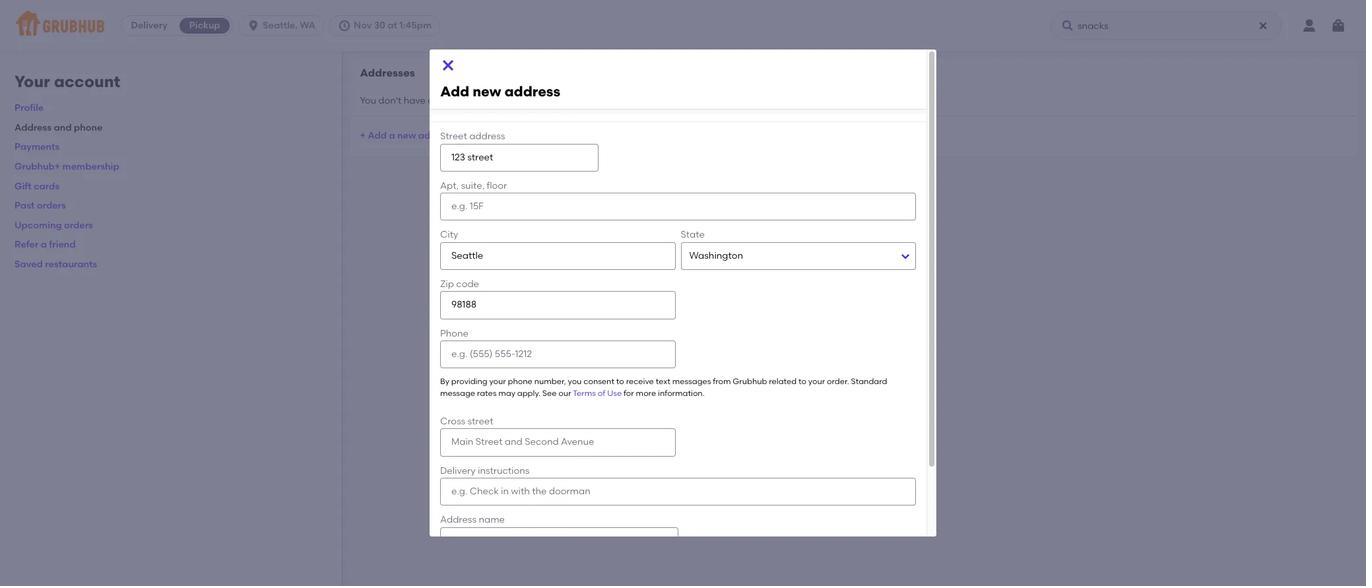 Task type: describe. For each thing, give the bounding box(es) containing it.
street
[[468, 416, 493, 427]]

main navigation navigation
[[0, 0, 1367, 51]]

city
[[440, 229, 458, 241]]

rates
[[477, 389, 497, 398]]

saved
[[15, 259, 43, 270]]

from
[[713, 377, 731, 386]]

messages
[[673, 377, 711, 386]]

svg image inside seattle, wa button
[[247, 19, 260, 32]]

saved restaurants
[[15, 259, 97, 270]]

our
[[559, 389, 571, 398]]

past orders
[[15, 200, 66, 211]]

orders for past orders
[[37, 200, 66, 211]]

1 vertical spatial a
[[41, 239, 47, 250]]

+ add a new address button
[[360, 124, 455, 148]]

membership
[[62, 161, 119, 172]]

cross street
[[440, 416, 493, 427]]

seattle, wa
[[263, 20, 316, 31]]

Street address text field
[[440, 144, 599, 172]]

0 vertical spatial new
[[473, 83, 501, 100]]

street address
[[440, 131, 505, 142]]

gift
[[15, 181, 31, 192]]

a inside button
[[389, 130, 395, 141]]

30
[[374, 20, 385, 31]]

delivery instructions
[[440, 465, 530, 476]]

message
[[440, 389, 475, 398]]

for
[[624, 389, 634, 398]]

consent
[[584, 377, 615, 386]]

name
[[479, 514, 505, 526]]

providing
[[451, 377, 488, 386]]

seattle, wa button
[[238, 15, 329, 36]]

you
[[568, 377, 582, 386]]

0 horizontal spatial phone
[[74, 122, 103, 133]]

nov 30 at 1:45pm
[[354, 20, 432, 31]]

2 to from the left
[[799, 377, 807, 386]]

past
[[15, 200, 35, 211]]

nov 30 at 1:45pm button
[[329, 15, 446, 36]]

gift cards
[[15, 181, 60, 192]]

zip code
[[440, 279, 479, 290]]

state
[[681, 229, 705, 241]]

address and phone link
[[15, 122, 103, 133]]

2 your from the left
[[809, 377, 825, 386]]

gift cards link
[[15, 181, 60, 192]]

Zip code telephone field
[[440, 291, 676, 319]]

street
[[440, 131, 467, 142]]

cards
[[34, 181, 60, 192]]

terms of use for more information.
[[573, 389, 705, 398]]

payments
[[15, 142, 60, 153]]

instructions
[[478, 465, 530, 476]]

address and phone
[[15, 122, 103, 133]]

by providing your phone number, you consent to receive text messages from grubhub related to your order. standard message rates may apply. see our
[[440, 377, 888, 398]]

number,
[[535, 377, 566, 386]]

may
[[499, 389, 516, 398]]

text
[[656, 377, 671, 386]]

Apt, suite, floor text field
[[440, 193, 916, 221]]

add new address
[[440, 83, 561, 100]]

refer a friend
[[15, 239, 76, 250]]

cross
[[440, 416, 466, 427]]

apply.
[[517, 389, 541, 398]]

delivery button
[[122, 15, 177, 36]]

new inside button
[[397, 130, 416, 141]]

suite,
[[461, 180, 485, 191]]

more
[[636, 389, 656, 398]]

phone
[[440, 328, 469, 339]]

Cross street text field
[[440, 429, 676, 457]]

addresses
[[360, 67, 415, 79]]

+
[[360, 130, 366, 141]]

grubhub+
[[15, 161, 60, 172]]

1 your from the left
[[489, 377, 506, 386]]

2 horizontal spatial svg image
[[1062, 19, 1075, 32]]

profile link
[[15, 102, 44, 114]]

account
[[54, 72, 120, 91]]

don't
[[379, 95, 402, 106]]

payments link
[[15, 142, 60, 153]]

grubhub+ membership link
[[15, 161, 119, 172]]

wa
[[300, 20, 316, 31]]

pickup
[[189, 20, 220, 31]]

refer
[[15, 239, 39, 250]]



Task type: vqa. For each thing, say whether or not it's contained in the screenshot.
Cross
yes



Task type: locate. For each thing, give the bounding box(es) containing it.
add
[[440, 83, 469, 100], [368, 130, 387, 141]]

1 to from the left
[[616, 377, 624, 386]]

terms of use link
[[573, 389, 622, 398]]

0 horizontal spatial svg image
[[338, 19, 351, 32]]

apt, suite, floor
[[440, 180, 507, 191]]

0 horizontal spatial address
[[15, 122, 52, 133]]

your left order.
[[809, 377, 825, 386]]

to
[[616, 377, 624, 386], [799, 377, 807, 386]]

your account
[[15, 72, 120, 91]]

pickup button
[[177, 15, 232, 36]]

past orders link
[[15, 200, 66, 211]]

1 horizontal spatial new
[[473, 83, 501, 100]]

1 horizontal spatial your
[[809, 377, 825, 386]]

svg image inside nov 30 at 1:45pm button
[[338, 19, 351, 32]]

standard
[[851, 377, 888, 386]]

your
[[489, 377, 506, 386], [809, 377, 825, 386]]

delivery inside button
[[131, 20, 168, 31]]

have
[[404, 95, 426, 106]]

related
[[769, 377, 797, 386]]

a right +
[[389, 130, 395, 141]]

0 horizontal spatial add
[[368, 130, 387, 141]]

phone right and
[[74, 122, 103, 133]]

address
[[505, 83, 561, 100], [418, 130, 455, 141], [469, 131, 505, 142]]

1 horizontal spatial a
[[389, 130, 395, 141]]

orders for upcoming orders
[[64, 220, 93, 231]]

zip
[[440, 279, 454, 290]]

0 horizontal spatial your
[[489, 377, 506, 386]]

add inside button
[[368, 130, 387, 141]]

delivery for delivery instructions
[[440, 465, 476, 476]]

use
[[607, 389, 622, 398]]

friend
[[49, 239, 76, 250]]

profile
[[15, 102, 44, 114]]

City text field
[[440, 242, 676, 270]]

nov
[[354, 20, 372, 31]]

1 vertical spatial delivery
[[440, 465, 476, 476]]

upcoming orders
[[15, 220, 93, 231]]

saved restaurants link
[[15, 259, 97, 270]]

orders
[[37, 200, 66, 211], [64, 220, 93, 231]]

apt,
[[440, 180, 459, 191]]

phone up the apply.
[[508, 377, 533, 386]]

your up may
[[489, 377, 506, 386]]

0 vertical spatial phone
[[74, 122, 103, 133]]

receive
[[626, 377, 654, 386]]

refer a friend link
[[15, 239, 76, 250]]

at
[[388, 20, 397, 31]]

of
[[598, 389, 606, 398]]

1 vertical spatial new
[[397, 130, 416, 141]]

terms
[[573, 389, 596, 398]]

address left name
[[440, 514, 477, 526]]

0 vertical spatial add
[[440, 83, 469, 100]]

Delivery instructions text field
[[440, 478, 916, 506]]

0 vertical spatial orders
[[37, 200, 66, 211]]

seattle,
[[263, 20, 298, 31]]

0 horizontal spatial svg image
[[247, 19, 260, 32]]

1 horizontal spatial delivery
[[440, 465, 476, 476]]

Phone telephone field
[[440, 341, 676, 369]]

add right have
[[440, 83, 469, 100]]

floor
[[487, 180, 507, 191]]

address down profile on the left top of the page
[[15, 122, 52, 133]]

address inside button
[[418, 130, 455, 141]]

to up use
[[616, 377, 624, 386]]

new down have
[[397, 130, 416, 141]]

upcoming
[[15, 220, 62, 231]]

address for address and phone
[[15, 122, 52, 133]]

1 horizontal spatial add
[[440, 83, 469, 100]]

1 horizontal spatial svg image
[[440, 57, 456, 73]]

svg image
[[247, 19, 260, 32], [1062, 19, 1075, 32], [440, 57, 456, 73]]

0 horizontal spatial delivery
[[131, 20, 168, 31]]

0 vertical spatial address
[[15, 122, 52, 133]]

grubhub+ membership
[[15, 161, 119, 172]]

your
[[15, 72, 50, 91]]

a right 'refer'
[[41, 239, 47, 250]]

addresses.
[[476, 95, 524, 106]]

address
[[15, 122, 52, 133], [440, 514, 477, 526]]

add right +
[[368, 130, 387, 141]]

phone inside by providing your phone number, you consent to receive text messages from grubhub related to your order. standard message rates may apply. see our
[[508, 377, 533, 386]]

+ add a new address
[[360, 130, 455, 141]]

new up the street address
[[473, 83, 501, 100]]

1 vertical spatial orders
[[64, 220, 93, 231]]

order.
[[827, 377, 849, 386]]

delivery left instructions
[[440, 465, 476, 476]]

2 horizontal spatial svg image
[[1331, 18, 1347, 34]]

code
[[456, 279, 479, 290]]

grubhub
[[733, 377, 767, 386]]

see
[[543, 389, 557, 398]]

1:45pm
[[400, 20, 432, 31]]

new
[[473, 83, 501, 100], [397, 130, 416, 141]]

you don't have any saved addresses.
[[360, 95, 524, 106]]

any
[[428, 95, 445, 106]]

svg image
[[1331, 18, 1347, 34], [338, 19, 351, 32], [1258, 20, 1269, 31]]

you
[[360, 95, 376, 106]]

0 vertical spatial a
[[389, 130, 395, 141]]

1 vertical spatial address
[[440, 514, 477, 526]]

address for address name
[[440, 514, 477, 526]]

0 vertical spatial delivery
[[131, 20, 168, 31]]

delivery left "pickup"
[[131, 20, 168, 31]]

1 vertical spatial add
[[368, 130, 387, 141]]

by
[[440, 377, 450, 386]]

to right related
[[799, 377, 807, 386]]

upcoming orders link
[[15, 220, 93, 231]]

1 horizontal spatial phone
[[508, 377, 533, 386]]

0 horizontal spatial new
[[397, 130, 416, 141]]

1 horizontal spatial to
[[799, 377, 807, 386]]

1 vertical spatial phone
[[508, 377, 533, 386]]

address name
[[440, 514, 505, 526]]

delivery for delivery
[[131, 20, 168, 31]]

0 horizontal spatial to
[[616, 377, 624, 386]]

orders up friend
[[64, 220, 93, 231]]

and
[[54, 122, 72, 133]]

information.
[[658, 389, 705, 398]]

restaurants
[[45, 259, 97, 270]]

saved
[[447, 95, 474, 106]]

0 horizontal spatial a
[[41, 239, 47, 250]]

orders up upcoming orders link
[[37, 200, 66, 211]]

1 horizontal spatial address
[[440, 514, 477, 526]]

1 horizontal spatial svg image
[[1258, 20, 1269, 31]]



